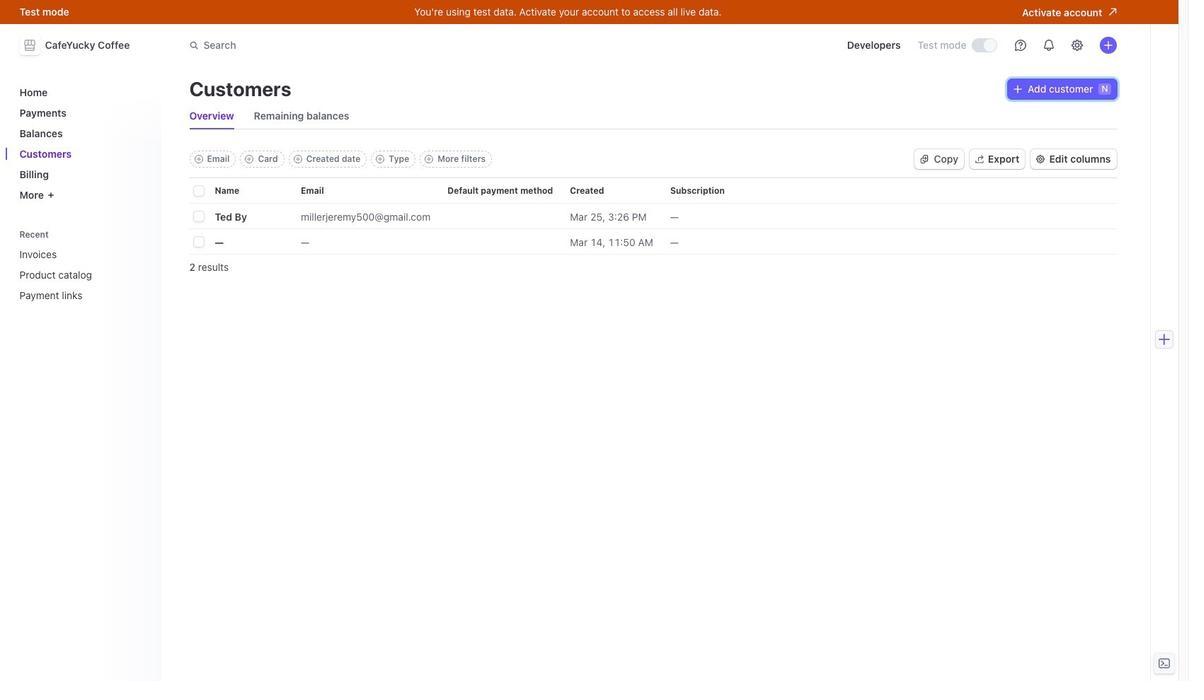 Task type: describe. For each thing, give the bounding box(es) containing it.
Test mode checkbox
[[973, 39, 997, 52]]

settings image
[[1072, 40, 1083, 51]]

help image
[[1015, 40, 1027, 51]]

Search text field
[[181, 32, 580, 58]]

core navigation links element
[[14, 81, 153, 207]]

add email image
[[194, 155, 203, 164]]

add more filters image
[[425, 155, 434, 164]]

add created date image
[[294, 155, 302, 164]]

Select item checkbox
[[194, 212, 204, 222]]

svg image
[[920, 155, 929, 164]]

add card image
[[245, 155, 254, 164]]

Select item checkbox
[[194, 237, 204, 247]]

2 recent element from the top
[[14, 243, 153, 307]]



Task type: locate. For each thing, give the bounding box(es) containing it.
svg image
[[1014, 85, 1023, 94]]

recent element
[[14, 225, 153, 307], [14, 243, 153, 307]]

Select All checkbox
[[194, 186, 204, 196]]

tab list
[[189, 103, 1117, 130]]

None search field
[[181, 32, 580, 58]]

toolbar
[[189, 151, 492, 168]]

notifications image
[[1044, 40, 1055, 51]]

1 recent element from the top
[[14, 225, 153, 307]]

add type image
[[376, 155, 385, 164]]

clear history image
[[138, 231, 147, 239]]



Task type: vqa. For each thing, say whether or not it's contained in the screenshot.
first 'Select item' checkbox from the bottom
yes



